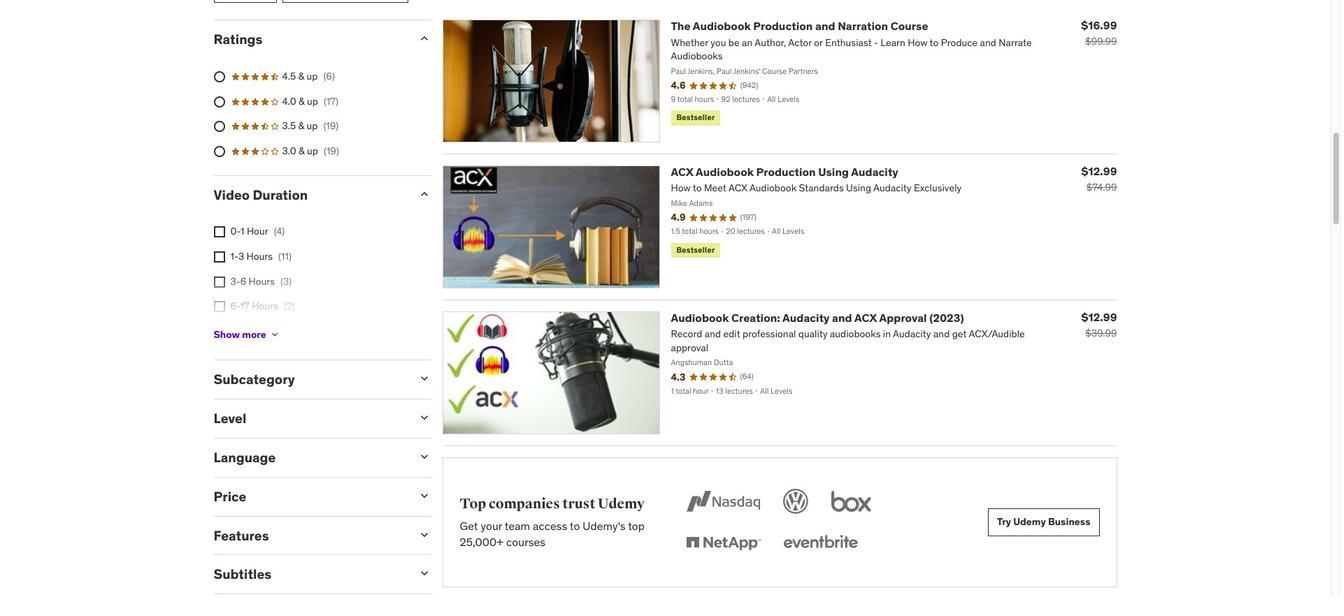 Task type: vqa. For each thing, say whether or not it's contained in the screenshot.


Task type: describe. For each thing, give the bounding box(es) containing it.
hours for 6-17 hours
[[252, 300, 278, 313]]

volkswagen image
[[781, 487, 811, 517]]

2 vertical spatial audiobook
[[671, 311, 729, 325]]

approval
[[879, 311, 927, 325]]

team
[[505, 520, 530, 534]]

access
[[533, 520, 567, 534]]

(6)
[[323, 70, 335, 83]]

features
[[214, 528, 269, 544]]

ratings
[[214, 31, 263, 48]]

3.0 & up (19)
[[282, 145, 339, 157]]

& for 4.0
[[299, 95, 305, 108]]

show more button
[[214, 321, 280, 349]]

$16.99
[[1081, 18, 1117, 32]]

$12.99 $39.99
[[1082, 311, 1117, 340]]

3.5 & up (19)
[[282, 120, 339, 132]]

17+
[[230, 325, 246, 338]]

6-
[[230, 300, 240, 313]]

6-17 hours (2)
[[230, 300, 295, 313]]

0-1 hour (4)
[[230, 225, 285, 238]]

small image for subcategory
[[417, 372, 431, 386]]

subcategory button
[[214, 372, 406, 388]]

small image for language
[[417, 450, 431, 464]]

using
[[818, 165, 849, 179]]

(11)
[[278, 250, 292, 263]]

top companies trust udemy get your team access to udemy's top 25,000+ courses
[[460, 496, 645, 549]]

up for 4.5 & up
[[307, 70, 318, 83]]

audiobook creation: audacity and acx approval (2023)
[[671, 311, 964, 325]]

25,000+
[[460, 535, 504, 549]]

4.0 & up (17)
[[282, 95, 339, 108]]

narration
[[838, 19, 888, 33]]

hours for 1-3 hours
[[246, 250, 273, 263]]

show
[[214, 329, 240, 341]]

small image for level
[[417, 411, 431, 425]]

& for 4.5
[[298, 70, 304, 83]]

the audiobook production and narration course
[[671, 19, 928, 33]]

0 vertical spatial acx
[[671, 165, 694, 179]]

1 horizontal spatial udemy
[[1013, 516, 1046, 529]]

ratings button
[[214, 31, 406, 48]]

show more
[[214, 329, 266, 341]]

companies
[[489, 496, 560, 513]]

(3)
[[281, 275, 292, 288]]

6
[[240, 275, 246, 288]]

top
[[460, 496, 486, 513]]

xsmall image for 1-
[[214, 252, 225, 263]]

xsmall image for 0-
[[214, 227, 225, 238]]

(2)
[[284, 300, 295, 313]]

hours for 3-6 hours
[[249, 275, 275, 288]]

hours right 17+
[[248, 325, 274, 338]]

production for and
[[753, 19, 813, 33]]

4.5 & up (6)
[[282, 70, 335, 83]]

the audiobook production and narration course link
[[671, 19, 928, 33]]

price
[[214, 489, 246, 505]]

the
[[671, 19, 691, 33]]

(17)
[[324, 95, 339, 108]]

video
[[214, 186, 250, 203]]

course
[[891, 19, 928, 33]]

level button
[[214, 411, 406, 427]]

acx audiobook production using audacity link
[[671, 165, 898, 179]]

$12.99 for acx audiobook production using audacity
[[1082, 164, 1117, 178]]

eventbrite image
[[781, 529, 861, 559]]

video duration
[[214, 186, 308, 203]]

try
[[997, 516, 1011, 529]]

up for 3.5 & up
[[307, 120, 318, 132]]

duration
[[253, 186, 308, 203]]

more
[[242, 329, 266, 341]]

$74.99
[[1086, 181, 1117, 194]]

nasdaq image
[[683, 487, 764, 517]]

language button
[[214, 450, 406, 466]]

small image for price
[[417, 489, 431, 503]]

top
[[628, 520, 645, 534]]

business
[[1048, 516, 1091, 529]]

and for narration
[[815, 19, 835, 33]]

17
[[240, 300, 250, 313]]

(2023)
[[930, 311, 964, 325]]

language
[[214, 450, 276, 466]]



Task type: locate. For each thing, give the bounding box(es) containing it.
0 vertical spatial (19)
[[323, 120, 339, 132]]

&
[[298, 70, 304, 83], [299, 95, 305, 108], [298, 120, 304, 132], [299, 145, 305, 157]]

small image for ratings
[[417, 32, 431, 46]]

up
[[307, 70, 318, 83], [307, 95, 318, 108], [307, 120, 318, 132], [307, 145, 318, 157]]

1 horizontal spatial acx
[[855, 311, 877, 325]]

2 small image from the top
[[417, 372, 431, 386]]

(19) for 3.0 & up (19)
[[324, 145, 339, 157]]

1 $12.99 from the top
[[1082, 164, 1117, 178]]

price button
[[214, 489, 406, 505]]

xsmall image left 3-
[[214, 277, 225, 288]]

4.0
[[282, 95, 296, 108]]

subcategory
[[214, 372, 295, 388]]

hours right 17
[[252, 300, 278, 313]]

2 (19) from the top
[[324, 145, 339, 157]]

3 small image from the top
[[417, 411, 431, 425]]

trust
[[563, 496, 595, 513]]

netapp image
[[683, 529, 764, 559]]

xsmall image
[[214, 227, 225, 238], [214, 252, 225, 263], [214, 277, 225, 288], [269, 330, 280, 341]]

$39.99
[[1086, 327, 1117, 340]]

xsmall image
[[214, 302, 225, 313]]

box image
[[828, 487, 875, 517]]

4 small image from the top
[[417, 567, 431, 581]]

1-
[[230, 250, 238, 263]]

$99.99
[[1085, 35, 1117, 48]]

video duration button
[[214, 186, 406, 203]]

xsmall image right "more"
[[269, 330, 280, 341]]

& for 3.5
[[298, 120, 304, 132]]

& right 3.0
[[299, 145, 305, 157]]

to
[[570, 520, 580, 534]]

0 vertical spatial and
[[815, 19, 835, 33]]

courses
[[506, 535, 546, 549]]

0 vertical spatial $12.99
[[1082, 164, 1117, 178]]

hour
[[247, 225, 268, 238]]

small image for features
[[417, 528, 431, 542]]

subtitles button
[[214, 567, 406, 583]]

(19)
[[323, 120, 339, 132], [324, 145, 339, 157]]

xsmall image for 3-
[[214, 277, 225, 288]]

(4)
[[274, 225, 285, 238]]

and left the "approval"
[[832, 311, 852, 325]]

audiobook creation: audacity and acx approval (2023) link
[[671, 311, 964, 325]]

3-6 hours (3)
[[230, 275, 292, 288]]

17+ hours
[[230, 325, 274, 338]]

1
[[241, 225, 244, 238]]

audiobook for acx
[[696, 165, 754, 179]]

0 vertical spatial production
[[753, 19, 813, 33]]

1 vertical spatial and
[[832, 311, 852, 325]]

4.5
[[282, 70, 296, 83]]

1-3 hours (11)
[[230, 250, 292, 263]]

1 small image from the top
[[417, 32, 431, 46]]

try udemy business link
[[988, 509, 1100, 537]]

& for 3.0
[[299, 145, 305, 157]]

& right '4.5' at the top
[[298, 70, 304, 83]]

1 vertical spatial $12.99
[[1082, 311, 1117, 324]]

2 small image from the top
[[417, 450, 431, 464]]

0 vertical spatial audacity
[[851, 165, 898, 179]]

0 vertical spatial udemy
[[598, 496, 645, 513]]

audiobook
[[693, 19, 751, 33], [696, 165, 754, 179], [671, 311, 729, 325]]

0 vertical spatial audiobook
[[693, 19, 751, 33]]

xsmall image inside the show more button
[[269, 330, 280, 341]]

3
[[238, 250, 244, 263]]

0 horizontal spatial audacity
[[783, 311, 830, 325]]

level
[[214, 411, 246, 427]]

and left 'narration'
[[815, 19, 835, 33]]

small image
[[417, 32, 431, 46], [417, 450, 431, 464], [417, 489, 431, 503], [417, 528, 431, 542]]

xsmall image left 1-
[[214, 252, 225, 263]]

production
[[753, 19, 813, 33], [756, 165, 816, 179]]

1 small image from the top
[[417, 187, 431, 201]]

(19) down (17)
[[323, 120, 339, 132]]

(19) down "3.5 & up (19)"
[[324, 145, 339, 157]]

hours
[[246, 250, 273, 263], [249, 275, 275, 288], [252, 300, 278, 313], [248, 325, 274, 338]]

udemy right try at the bottom right
[[1013, 516, 1046, 529]]

audacity
[[851, 165, 898, 179], [783, 311, 830, 325]]

small image for subtitles
[[417, 567, 431, 581]]

1 (19) from the top
[[323, 120, 339, 132]]

and for acx
[[832, 311, 852, 325]]

your
[[481, 520, 502, 534]]

try udemy business
[[997, 516, 1091, 529]]

$12.99 up $39.99
[[1082, 311, 1117, 324]]

& right '4.0'
[[299, 95, 305, 108]]

xsmall image left 0- on the left
[[214, 227, 225, 238]]

up for 4.0 & up
[[307, 95, 318, 108]]

production for using
[[756, 165, 816, 179]]

$12.99 up the $74.99
[[1082, 164, 1117, 178]]

1 horizontal spatial audacity
[[851, 165, 898, 179]]

subtitles
[[214, 567, 272, 583]]

1 vertical spatial acx
[[855, 311, 877, 325]]

3-
[[230, 275, 240, 288]]

3.0
[[282, 145, 296, 157]]

1 vertical spatial audiobook
[[696, 165, 754, 179]]

1 vertical spatial (19)
[[324, 145, 339, 157]]

1 vertical spatial udemy
[[1013, 516, 1046, 529]]

$12.99 for audiobook creation: audacity and acx approval (2023)
[[1082, 311, 1117, 324]]

$12.99
[[1082, 164, 1117, 178], [1082, 311, 1117, 324]]

udemy
[[598, 496, 645, 513], [1013, 516, 1046, 529]]

up for 3.0 & up
[[307, 145, 318, 157]]

& right 3.5
[[298, 120, 304, 132]]

up left (6)
[[307, 70, 318, 83]]

(19) for 3.5 & up (19)
[[323, 120, 339, 132]]

small image
[[417, 187, 431, 201], [417, 372, 431, 386], [417, 411, 431, 425], [417, 567, 431, 581]]

0 horizontal spatial udemy
[[598, 496, 645, 513]]

audacity right creation:
[[783, 311, 830, 325]]

1 vertical spatial production
[[756, 165, 816, 179]]

udemy up top
[[598, 496, 645, 513]]

acx audiobook production using audacity
[[671, 165, 898, 179]]

3 small image from the top
[[417, 489, 431, 503]]

get
[[460, 520, 478, 534]]

audiobook for the
[[693, 19, 751, 33]]

up right 3.0
[[307, 145, 318, 157]]

udemy inside top companies trust udemy get your team access to udemy's top 25,000+ courses
[[598, 496, 645, 513]]

$16.99 $99.99
[[1081, 18, 1117, 48]]

features button
[[214, 528, 406, 544]]

3.5
[[282, 120, 296, 132]]

audacity right the using
[[851, 165, 898, 179]]

1 vertical spatial audacity
[[783, 311, 830, 325]]

up left (17)
[[307, 95, 318, 108]]

2 $12.99 from the top
[[1082, 311, 1117, 324]]

0 horizontal spatial acx
[[671, 165, 694, 179]]

$12.99 $74.99
[[1082, 164, 1117, 194]]

and
[[815, 19, 835, 33], [832, 311, 852, 325]]

0-
[[230, 225, 241, 238]]

hours right 3
[[246, 250, 273, 263]]

hours right 6
[[249, 275, 275, 288]]

acx
[[671, 165, 694, 179], [855, 311, 877, 325]]

4 small image from the top
[[417, 528, 431, 542]]

udemy's
[[583, 520, 626, 534]]

small image for video duration
[[417, 187, 431, 201]]

creation:
[[732, 311, 780, 325]]

up right 3.5
[[307, 120, 318, 132]]



